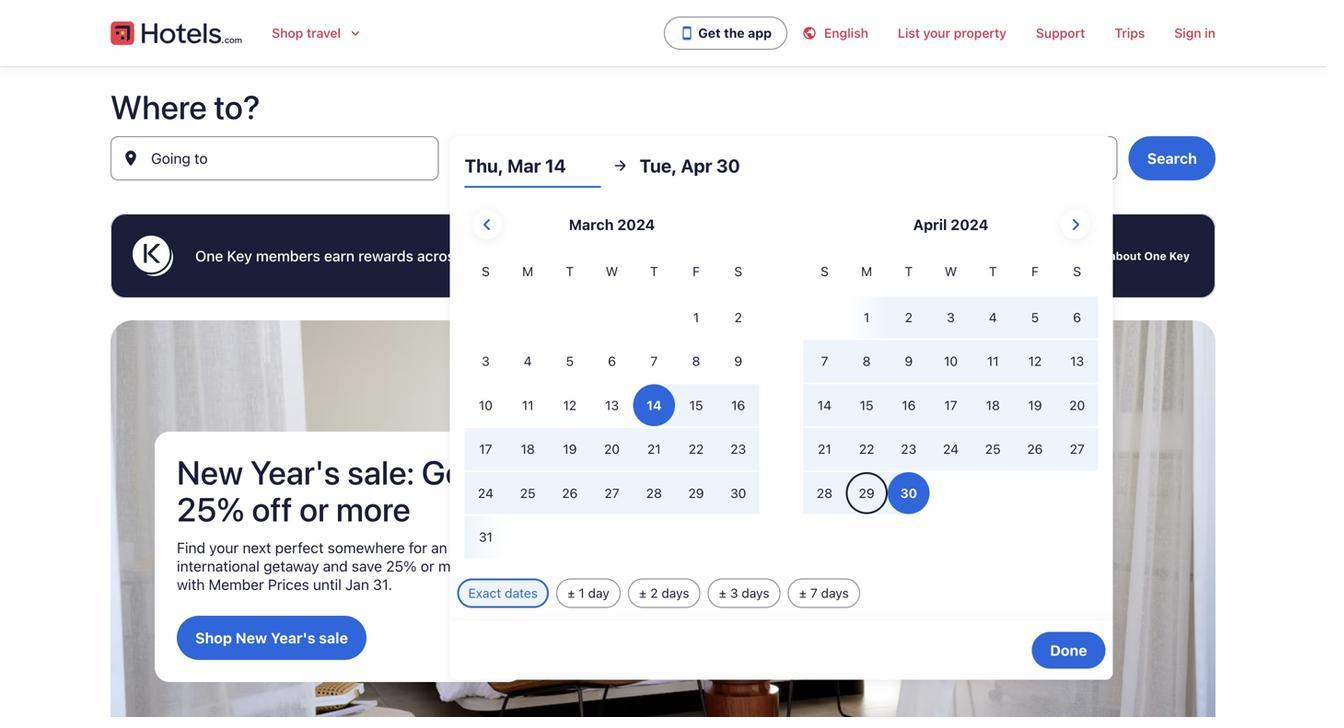 Task type: describe. For each thing, give the bounding box(es) containing it.
10 button
[[465, 385, 507, 427]]

11 button
[[507, 385, 549, 427]]

shop new year's sale
[[195, 630, 348, 647]]

1 t from the left
[[566, 264, 574, 279]]

days for ± 2 days
[[662, 586, 690, 601]]

6 button
[[591, 341, 633, 383]]

1 horizontal spatial apr
[[681, 155, 713, 176]]

± 1 day
[[568, 586, 610, 601]]

shop for shop travel
[[272, 25, 303, 41]]

get the app
[[699, 25, 772, 41]]

11
[[522, 398, 534, 413]]

3 s from the left
[[821, 264, 829, 279]]

more inside find your next perfect somewhere for an international getaway and save 25% or more with member prices until jan 31.
[[438, 558, 473, 576]]

english button
[[788, 15, 884, 52]]

vrbo
[[644, 247, 677, 265]]

dates
[[505, 586, 538, 601]]

trips link
[[1100, 15, 1160, 52]]

9 button
[[718, 341, 760, 383]]

12
[[563, 398, 577, 413]]

search button
[[1129, 136, 1216, 181]]

sign in
[[1175, 25, 1216, 41]]

1 vertical spatial new
[[236, 630, 267, 647]]

get inside new year's sale: get 25% off or more
[[422, 453, 475, 492]]

app
[[748, 25, 772, 41]]

8
[[692, 354, 701, 369]]

march
[[569, 216, 614, 234]]

± 7 days
[[799, 586, 849, 601]]

14 inside thu, mar 14 button
[[545, 155, 566, 176]]

new inside new year's sale: get 25% off or more
[[177, 453, 243, 492]]

get inside 'link'
[[699, 25, 721, 41]]

tue,
[[640, 155, 677, 176]]

days for ± 3 days
[[742, 586, 770, 601]]

14 inside mar 14 - apr 30 button
[[520, 157, 536, 175]]

english
[[825, 25, 869, 41]]

1 horizontal spatial and
[[615, 247, 640, 265]]

an
[[431, 540, 447, 557]]

learn about one key link
[[1072, 241, 1194, 271]]

support link
[[1022, 15, 1100, 52]]

0 horizontal spatial one
[[195, 247, 223, 265]]

off
[[252, 490, 292, 529]]

± 3 days
[[719, 586, 770, 601]]

exact dates
[[469, 586, 538, 601]]

list your property link
[[884, 15, 1022, 52]]

3 inside 3 button
[[482, 354, 490, 369]]

where
[[111, 87, 207, 126]]

until
[[313, 576, 342, 594]]

members
[[256, 247, 320, 265]]

f for march 2024
[[693, 264, 700, 279]]

3 button
[[465, 341, 507, 383]]

10
[[479, 398, 493, 413]]

0 horizontal spatial 2
[[651, 586, 658, 601]]

shop travel button
[[257, 15, 378, 52]]

8 button
[[675, 341, 718, 383]]

mar inside button
[[508, 155, 541, 176]]

m for march 2024
[[523, 264, 534, 279]]

sale:
[[347, 453, 415, 492]]

m for april 2024
[[862, 264, 873, 279]]

getaway
[[264, 558, 319, 576]]

0 horizontal spatial 30
[[578, 157, 596, 175]]

± 2 days
[[639, 586, 690, 601]]

to?
[[214, 87, 260, 126]]

with
[[177, 576, 205, 594]]

hotels logo image
[[111, 18, 242, 48]]

2 t from the left
[[650, 264, 658, 279]]

1 horizontal spatial 7
[[811, 586, 818, 601]]

april 2024
[[914, 216, 989, 234]]

where to?
[[111, 87, 260, 126]]

april 2024 element
[[804, 262, 1099, 517]]

april
[[914, 216, 948, 234]]

or inside find your next perfect somewhere for an international getaway and save 25% or more with member prices until jan 31.
[[421, 558, 435, 576]]

sale
[[319, 630, 348, 647]]

march 2024 element
[[465, 262, 760, 561]]

new year's sale: get 25% off or more
[[177, 453, 475, 529]]

tue, apr 30 button
[[640, 144, 776, 188]]

5 button
[[549, 341, 591, 383]]

exact
[[469, 586, 501, 601]]

next month image
[[1065, 214, 1087, 236]]

list your property
[[898, 25, 1007, 41]]

find your next perfect somewhere for an international getaway and save 25% or more with member prices until jan 31.
[[177, 540, 473, 594]]

sign in button
[[1160, 15, 1231, 52]]

5
[[566, 354, 574, 369]]

9
[[735, 354, 743, 369]]

support
[[1036, 25, 1086, 41]]

2 button
[[718, 297, 760, 339]]

13 button
[[591, 385, 633, 427]]

small image
[[803, 26, 825, 41]]

rewards
[[359, 247, 414, 265]]

international
[[177, 558, 260, 576]]

mar inside button
[[491, 157, 516, 175]]

member
[[209, 576, 264, 594]]

0 horizontal spatial apr
[[550, 157, 574, 175]]

across
[[417, 247, 463, 265]]

7 button
[[633, 341, 675, 383]]

trips
[[1115, 25, 1146, 41]]

f for april 2024
[[1032, 264, 1039, 279]]

your for list
[[924, 25, 951, 41]]

thu, mar 14
[[465, 155, 566, 176]]

± for ± 1 day
[[568, 586, 576, 601]]

march 2024
[[569, 216, 655, 234]]

previous month image
[[476, 214, 499, 236]]

1 s from the left
[[482, 264, 490, 279]]

1 inside button
[[694, 310, 699, 325]]

hotels.com,
[[529, 247, 611, 265]]

in
[[1205, 25, 1216, 41]]

25% inside new year's sale: get 25% off or more
[[177, 490, 245, 529]]

6
[[608, 354, 616, 369]]

25% inside find your next perfect somewhere for an international getaway and save 25% or more with member prices until jan 31.
[[386, 558, 417, 576]]

earn
[[324, 247, 355, 265]]

main content containing where to?
[[0, 66, 1327, 718]]

4 s from the left
[[1074, 264, 1082, 279]]

shop travel
[[272, 25, 341, 41]]

thu,
[[465, 155, 504, 176]]

mar 14 - apr 30
[[491, 157, 596, 175]]



Task type: vqa. For each thing, say whether or not it's contained in the screenshot.
Show next image for The Royal Hawaiian, a Luxury Collection Resort, Waikiki
no



Task type: locate. For each thing, give the bounding box(es) containing it.
1 vertical spatial 3
[[731, 586, 739, 601]]

2024 up vrbo
[[618, 216, 655, 234]]

application containing march 2024
[[465, 203, 1099, 561]]

days for ± 7 days
[[821, 586, 849, 601]]

more up somewhere
[[336, 490, 411, 529]]

w for april
[[945, 264, 958, 279]]

and
[[615, 247, 640, 265], [323, 558, 348, 576]]

-
[[540, 157, 547, 175]]

days right ± 3 days
[[821, 586, 849, 601]]

mar right thu,
[[508, 155, 541, 176]]

4
[[524, 354, 532, 369]]

2 right 1 button
[[735, 310, 742, 325]]

2024 for march 2024
[[618, 216, 655, 234]]

13
[[605, 398, 619, 413]]

1 horizontal spatial one
[[1145, 250, 1167, 263]]

1 m from the left
[[523, 264, 534, 279]]

and left vrbo
[[615, 247, 640, 265]]

download the app button image
[[680, 26, 695, 41]]

0 horizontal spatial and
[[323, 558, 348, 576]]

year's up perfect
[[250, 453, 340, 492]]

± for ± 7 days
[[799, 586, 807, 601]]

w inside april 2024 element
[[945, 264, 958, 279]]

± for ± 2 days
[[639, 586, 647, 601]]

1 w from the left
[[606, 264, 618, 279]]

3 days from the left
[[821, 586, 849, 601]]

25% down for
[[386, 558, 417, 576]]

perfect
[[275, 540, 324, 557]]

your right "list"
[[924, 25, 951, 41]]

about
[[1110, 250, 1142, 263]]

± right day
[[639, 586, 647, 601]]

year's inside new year's sale: get 25% off or more
[[250, 453, 340, 492]]

apr right tue,
[[681, 155, 713, 176]]

0 vertical spatial 3
[[482, 354, 490, 369]]

0 vertical spatial 2
[[735, 310, 742, 325]]

2024 for april 2024
[[951, 216, 989, 234]]

25% up find
[[177, 490, 245, 529]]

0 horizontal spatial w
[[606, 264, 618, 279]]

± right ± 2 days
[[719, 586, 727, 601]]

1 vertical spatial shop
[[195, 630, 232, 647]]

3 left the 4
[[482, 354, 490, 369]]

1 horizontal spatial 2024
[[951, 216, 989, 234]]

f inside april 2024 element
[[1032, 264, 1039, 279]]

and up until
[[323, 558, 348, 576]]

0 vertical spatial 7
[[651, 354, 658, 369]]

31.
[[373, 576, 392, 594]]

the
[[724, 25, 745, 41]]

shop inside dropdown button
[[272, 25, 303, 41]]

your inside list your property link
[[924, 25, 951, 41]]

or
[[299, 490, 329, 529], [421, 558, 435, 576]]

sign
[[1175, 25, 1202, 41]]

30
[[717, 155, 740, 176], [578, 157, 596, 175]]

w inside "march 2024" element
[[606, 264, 618, 279]]

±
[[568, 586, 576, 601], [639, 586, 647, 601], [719, 586, 727, 601], [799, 586, 807, 601]]

2 days from the left
[[742, 586, 770, 601]]

2 ± from the left
[[639, 586, 647, 601]]

1 horizontal spatial 2
[[735, 310, 742, 325]]

0 vertical spatial your
[[924, 25, 951, 41]]

mar left - at the top
[[491, 157, 516, 175]]

1 button
[[675, 297, 718, 339]]

1 ± from the left
[[568, 586, 576, 601]]

w down march 2024
[[606, 264, 618, 279]]

0 vertical spatial 1
[[694, 310, 699, 325]]

your up international
[[209, 540, 239, 557]]

one left members
[[195, 247, 223, 265]]

2 2024 from the left
[[951, 216, 989, 234]]

0 horizontal spatial 2024
[[618, 216, 655, 234]]

2 horizontal spatial days
[[821, 586, 849, 601]]

one
[[195, 247, 223, 265], [1145, 250, 1167, 263]]

somewhere
[[328, 540, 405, 557]]

learn
[[1076, 250, 1107, 263]]

shop inside main content
[[195, 630, 232, 647]]

shop for shop new year's sale
[[195, 630, 232, 647]]

4 button
[[507, 341, 549, 383]]

7 right 6 button
[[651, 354, 658, 369]]

2
[[735, 310, 742, 325], [651, 586, 658, 601]]

2024 right april
[[951, 216, 989, 234]]

± left day
[[568, 586, 576, 601]]

your inside find your next perfect somewhere for an international getaway and save 25% or more with member prices until jan 31.
[[209, 540, 239, 557]]

1 horizontal spatial key
[[1170, 250, 1190, 263]]

0 vertical spatial and
[[615, 247, 640, 265]]

3 ± from the left
[[719, 586, 727, 601]]

mar
[[508, 155, 541, 176], [491, 157, 516, 175]]

0 horizontal spatial your
[[209, 540, 239, 557]]

1 vertical spatial your
[[209, 540, 239, 557]]

0 vertical spatial get
[[699, 25, 721, 41]]

m inside april 2024 element
[[862, 264, 873, 279]]

more
[[336, 490, 411, 529], [438, 558, 473, 576]]

w down the april 2024
[[945, 264, 958, 279]]

key inside learn about one key link
[[1170, 250, 1190, 263]]

0 horizontal spatial 3
[[482, 354, 490, 369]]

3
[[482, 354, 490, 369], [731, 586, 739, 601]]

0 horizontal spatial key
[[227, 247, 252, 265]]

1 horizontal spatial 3
[[731, 586, 739, 601]]

7 inside button
[[651, 354, 658, 369]]

1 horizontal spatial your
[[924, 25, 951, 41]]

apr right - at the top
[[550, 157, 574, 175]]

0 horizontal spatial 25%
[[177, 490, 245, 529]]

3 right ± 2 days
[[731, 586, 739, 601]]

1 vertical spatial or
[[421, 558, 435, 576]]

2 s from the left
[[735, 264, 743, 279]]

30 right tue,
[[717, 155, 740, 176]]

w
[[606, 264, 618, 279], [945, 264, 958, 279]]

for
[[409, 540, 427, 557]]

search
[[1148, 150, 1198, 167]]

more down an
[[438, 558, 473, 576]]

0 horizontal spatial 7
[[651, 354, 658, 369]]

0 horizontal spatial shop
[[195, 630, 232, 647]]

1 horizontal spatial f
[[1032, 264, 1039, 279]]

mar 14 - apr 30 button
[[450, 136, 779, 181]]

f inside "march 2024" element
[[693, 264, 700, 279]]

1 vertical spatial 25%
[[386, 558, 417, 576]]

one right about
[[1145, 250, 1167, 263]]

7 right ± 3 days
[[811, 586, 818, 601]]

or down for
[[421, 558, 435, 576]]

year's
[[250, 453, 340, 492], [271, 630, 316, 647]]

expedia,
[[466, 247, 525, 265]]

new left off
[[177, 453, 243, 492]]

key
[[227, 247, 252, 265], [1170, 250, 1190, 263]]

14
[[545, 155, 566, 176], [520, 157, 536, 175]]

30 left directional icon
[[578, 157, 596, 175]]

learn about one key
[[1076, 250, 1190, 263]]

0 vertical spatial year's
[[250, 453, 340, 492]]

m
[[523, 264, 534, 279], [862, 264, 873, 279]]

1 horizontal spatial w
[[945, 264, 958, 279]]

1 left 2 button
[[694, 310, 699, 325]]

or inside new year's sale: get 25% off or more
[[299, 490, 329, 529]]

0 vertical spatial new
[[177, 453, 243, 492]]

0 horizontal spatial 14
[[520, 157, 536, 175]]

1 horizontal spatial days
[[742, 586, 770, 601]]

1 horizontal spatial 1
[[694, 310, 699, 325]]

main content
[[0, 66, 1327, 718]]

0 horizontal spatial more
[[336, 490, 411, 529]]

done button
[[1032, 632, 1106, 669]]

2 f from the left
[[1032, 264, 1039, 279]]

1 vertical spatial 7
[[811, 586, 818, 601]]

2 inside button
[[735, 310, 742, 325]]

1 horizontal spatial shop
[[272, 25, 303, 41]]

1 horizontal spatial 30
[[717, 155, 740, 176]]

± for ± 3 days
[[719, 586, 727, 601]]

2 m from the left
[[862, 264, 873, 279]]

property
[[954, 25, 1007, 41]]

done
[[1051, 642, 1088, 660]]

1 horizontal spatial m
[[862, 264, 873, 279]]

4 t from the left
[[989, 264, 998, 279]]

1 vertical spatial more
[[438, 558, 473, 576]]

tue, apr 30
[[640, 155, 740, 176]]

1 days from the left
[[662, 586, 690, 601]]

more inside new year's sale: get 25% off or more
[[336, 490, 411, 529]]

2 w from the left
[[945, 264, 958, 279]]

2024
[[618, 216, 655, 234], [951, 216, 989, 234]]

7
[[651, 354, 658, 369], [811, 586, 818, 601]]

new down member
[[236, 630, 267, 647]]

your
[[924, 25, 951, 41], [209, 540, 239, 557]]

0 vertical spatial more
[[336, 490, 411, 529]]

key left members
[[227, 247, 252, 265]]

your for find
[[209, 540, 239, 557]]

directional image
[[612, 158, 629, 174]]

thu, mar 14 button
[[465, 144, 601, 188]]

key right about
[[1170, 250, 1190, 263]]

shop left travel
[[272, 25, 303, 41]]

shop
[[272, 25, 303, 41], [195, 630, 232, 647]]

shop new year's sale link
[[177, 617, 367, 661]]

application
[[465, 203, 1099, 561]]

0 horizontal spatial days
[[662, 586, 690, 601]]

1 vertical spatial and
[[323, 558, 348, 576]]

1 horizontal spatial 14
[[545, 155, 566, 176]]

save
[[352, 558, 382, 576]]

0 vertical spatial shop
[[272, 25, 303, 41]]

1 horizontal spatial more
[[438, 558, 473, 576]]

shop down member
[[195, 630, 232, 647]]

0 horizontal spatial m
[[523, 264, 534, 279]]

or up perfect
[[299, 490, 329, 529]]

f
[[693, 264, 700, 279], [1032, 264, 1039, 279]]

1 horizontal spatial get
[[699, 25, 721, 41]]

2 right day
[[651, 586, 658, 601]]

0 vertical spatial or
[[299, 490, 329, 529]]

jan
[[346, 576, 369, 594]]

0 vertical spatial 25%
[[177, 490, 245, 529]]

1 vertical spatial 1
[[579, 586, 585, 601]]

w for march
[[606, 264, 618, 279]]

0 horizontal spatial 1
[[579, 586, 585, 601]]

get right sale:
[[422, 453, 475, 492]]

apr
[[681, 155, 713, 176], [550, 157, 574, 175]]

t
[[566, 264, 574, 279], [650, 264, 658, 279], [905, 264, 913, 279], [989, 264, 998, 279]]

0 horizontal spatial f
[[693, 264, 700, 279]]

year's left 'sale'
[[271, 630, 316, 647]]

days left ± 7 days
[[742, 586, 770, 601]]

1 left day
[[579, 586, 585, 601]]

one key members earn rewards across expedia, hotels.com, and vrbo
[[195, 247, 677, 265]]

get right download the app button icon
[[699, 25, 721, 41]]

1
[[694, 310, 699, 325], [579, 586, 585, 601]]

prices
[[268, 576, 309, 594]]

1 vertical spatial year's
[[271, 630, 316, 647]]

1 horizontal spatial 25%
[[386, 558, 417, 576]]

1 vertical spatial 2
[[651, 586, 658, 601]]

days left ± 3 days
[[662, 586, 690, 601]]

3 t from the left
[[905, 264, 913, 279]]

1 f from the left
[[693, 264, 700, 279]]

and inside find your next perfect somewhere for an international getaway and save 25% or more with member prices until jan 31.
[[323, 558, 348, 576]]

1 2024 from the left
[[618, 216, 655, 234]]

0 horizontal spatial get
[[422, 453, 475, 492]]

1 vertical spatial get
[[422, 453, 475, 492]]

4 ± from the left
[[799, 586, 807, 601]]

day
[[588, 586, 610, 601]]

1 horizontal spatial or
[[421, 558, 435, 576]]

trailing image
[[348, 26, 363, 41]]

list
[[898, 25, 920, 41]]

s
[[482, 264, 490, 279], [735, 264, 743, 279], [821, 264, 829, 279], [1074, 264, 1082, 279]]

find
[[177, 540, 205, 557]]

0 horizontal spatial or
[[299, 490, 329, 529]]

travel
[[307, 25, 341, 41]]

get the app link
[[664, 17, 788, 50]]

next
[[243, 540, 271, 557]]

± right ± 3 days
[[799, 586, 807, 601]]



